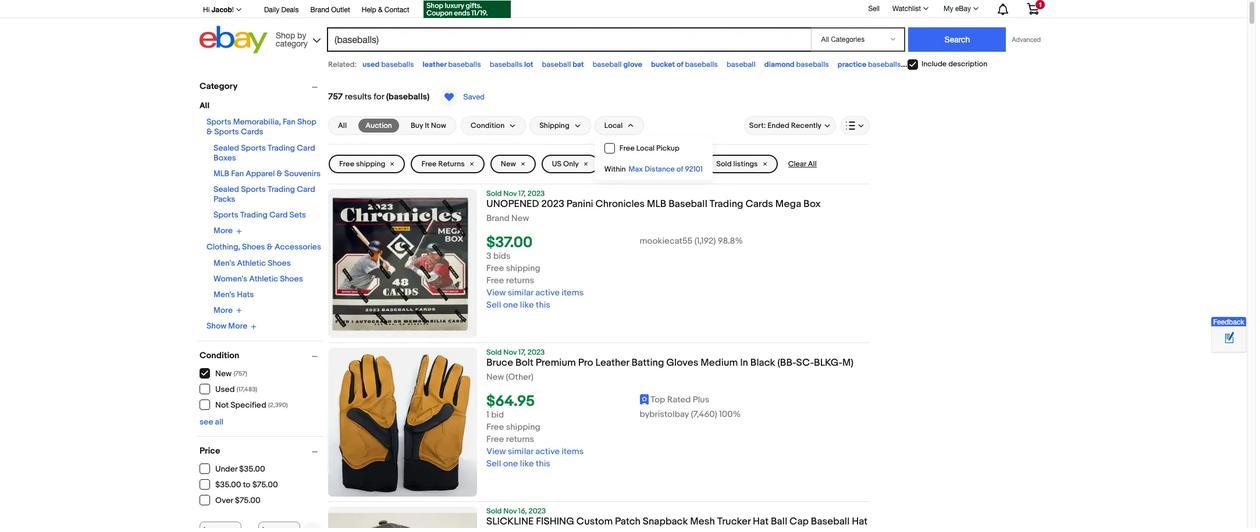 Task type: describe. For each thing, give the bounding box(es) containing it.
memorabilia,
[[233, 117, 281, 127]]

main content containing $37.00
[[328, 76, 870, 529]]

1 vertical spatial shoes
[[268, 258, 291, 268]]

trucker
[[718, 516, 751, 528]]

$35.00 to $75.00
[[215, 480, 278, 490]]

chronicles
[[596, 199, 645, 210]]

brand inside sold  nov 17, 2023 unopened 2023 panini chronicles mlb baseball trading cards mega box brand new
[[487, 213, 510, 224]]

view inside bybristolbay (7,460) 100% free shipping free returns view similar active items sell one like this
[[487, 447, 506, 458]]

souvenirs
[[284, 169, 321, 179]]

local button
[[595, 116, 645, 135]]

1 vertical spatial condition
[[200, 350, 239, 361]]

account navigation
[[197, 0, 1048, 20]]

include description
[[922, 60, 988, 69]]

1 vertical spatial more
[[214, 305, 233, 315]]

0 horizontal spatial condition button
[[200, 350, 323, 361]]

within
[[605, 165, 626, 174]]

2 view similar active items link from the top
[[487, 447, 584, 458]]

baseball for bat
[[542, 60, 571, 69]]

2 sell one like this link from the top
[[487, 459, 551, 470]]

saved button
[[437, 87, 488, 107]]

description
[[949, 60, 988, 69]]

hi jacob !
[[203, 5, 234, 14]]

not
[[215, 401, 229, 410]]

category
[[276, 39, 308, 48]]

2023 for fishing
[[529, 507, 546, 516]]

baseballs for practice baseballs
[[869, 60, 901, 69]]

new up used
[[215, 369, 232, 379]]

watchlist
[[893, 5, 922, 13]]

returns
[[439, 160, 465, 169]]

(1,192)
[[695, 236, 716, 247]]

(7,460)
[[691, 409, 718, 420]]

under
[[215, 465, 238, 474]]

brand outlet
[[311, 6, 350, 14]]

bat
[[573, 60, 584, 69]]

mookiecat55
[[640, 236, 693, 247]]

women's
[[214, 274, 247, 284]]

over $75.00
[[215, 496, 261, 506]]

17, for $37.00
[[519, 189, 526, 199]]

slickline fishing custom patch snapback mesh trucker hat ball cap baseball hat image
[[328, 514, 477, 529]]

shipping inside mookiecat55 (1,192) 98.8% 3 bids free shipping free returns view similar active items sell one like this
[[506, 263, 541, 274]]

trading inside sold  nov 17, 2023 unopened 2023 panini chronicles mlb baseball trading cards mega box brand new
[[710, 199, 744, 210]]

$64.95
[[487, 393, 535, 411]]

box
[[804, 199, 821, 210]]

2023 left panini at the left of the page
[[542, 199, 565, 210]]

(17,483)
[[237, 386, 257, 394]]

accessories
[[275, 242, 321, 252]]

sell inside bybristolbay (7,460) 100% free shipping free returns view similar active items sell one like this
[[487, 459, 501, 470]]

1 for 1 bid
[[487, 410, 490, 421]]

new up unopened
[[501, 160, 516, 169]]

practice baseballs
[[838, 60, 901, 69]]

shipping inside bybristolbay (7,460) 100% free shipping free returns view similar active items sell one like this
[[506, 422, 541, 433]]

cards inside sold  nov 17, 2023 unopened 2023 panini chronicles mlb baseball trading cards mega box brand new
[[746, 199, 774, 210]]

auction
[[366, 121, 392, 130]]

baseball bat
[[542, 60, 584, 69]]

mlb fan apparel & souvenirs link
[[214, 169, 321, 179]]

lot
[[525, 60, 534, 69]]

this inside bybristolbay (7,460) 100% free shipping free returns view similar active items sell one like this
[[536, 459, 551, 470]]

all inside "link"
[[808, 160, 817, 169]]

(other)
[[506, 372, 534, 383]]

get the coupon image
[[424, 1, 511, 18]]

watchlist link
[[887, 2, 934, 16]]

my ebay link
[[938, 2, 984, 16]]

3 baseball from the left
[[727, 60, 756, 69]]

top
[[651, 395, 666, 406]]

baseballs for rawlings baseballs
[[940, 60, 973, 69]]

my
[[944, 5, 954, 13]]

used
[[215, 385, 235, 395]]

757
[[328, 91, 343, 102]]

active inside mookiecat55 (1,192) 98.8% 3 bids free shipping free returns view similar active items sell one like this
[[536, 288, 560, 299]]

sports memorabilia, fan shop & sports cards link
[[207, 117, 316, 137]]

2 vertical spatial shoes
[[280, 274, 303, 284]]

0 vertical spatial shipping
[[356, 160, 386, 169]]

price button
[[200, 446, 323, 457]]

free returns link
[[411, 155, 485, 173]]

clothing, shoes & accessories
[[207, 242, 321, 252]]

bruce bolt premium pro leather batting gloves medium in black (bb-sc-blkg-m) link
[[487, 357, 870, 373]]

unopened 2023 panini chronicles mlb baseball trading cards mega box heading
[[487, 199, 821, 210]]

1 vertical spatial $35.00
[[215, 480, 241, 490]]

us
[[552, 160, 562, 169]]

batting
[[632, 357, 665, 369]]

top rated plus image
[[640, 394, 649, 405]]

1 horizontal spatial condition button
[[461, 116, 526, 135]]

bruce bolt premium pro leather batting gloves medium in black (bb-sc-blkg-m) image
[[328, 348, 477, 497]]

1 more button from the top
[[214, 226, 242, 236]]

100%
[[720, 409, 741, 420]]

view inside mookiecat55 (1,192) 98.8% 3 bids free shipping free returns view similar active items sell one like this
[[487, 288, 506, 299]]

deals
[[281, 6, 299, 14]]

mega
[[776, 199, 802, 210]]

medium
[[701, 357, 738, 369]]

show more button
[[207, 321, 257, 332]]

0 vertical spatial condition
[[471, 121, 505, 130]]

completed
[[615, 160, 654, 169]]

snapback
[[643, 516, 688, 528]]

trading down sealed sports trading card packs link
[[240, 210, 268, 220]]

Auction selected text field
[[366, 121, 392, 131]]

mlb inside sold  nov 17, 2023 unopened 2023 panini chronicles mlb baseball trading cards mega box brand new
[[647, 199, 667, 210]]

returns inside mookiecat55 (1,192) 98.8% 3 bids free shipping free returns view similar active items sell one like this
[[506, 275, 535, 287]]

boxes
[[214, 153, 236, 163]]

baseballs for used baseballs
[[381, 60, 414, 69]]

nov for $37.00
[[504, 189, 517, 199]]

& inside account navigation
[[378, 6, 383, 14]]

1 bid
[[487, 410, 504, 421]]

contact
[[385, 6, 410, 14]]

(2,390)
[[268, 402, 288, 409]]

slickline fishing custom patch snapback mesh trucker hat ball cap baseball hat heading
[[487, 516, 868, 528]]

sell inside mookiecat55 (1,192) 98.8% 3 bids free shipping free returns view similar active items sell one like this
[[487, 300, 501, 311]]

bid
[[491, 410, 504, 421]]

help & contact link
[[362, 4, 410, 17]]

sets
[[290, 210, 306, 220]]

one inside bybristolbay (7,460) 100% free shipping free returns view similar active items sell one like this
[[503, 459, 518, 470]]

patch
[[615, 516, 641, 528]]

shop inside sports memorabilia, fan shop & sports cards
[[297, 117, 316, 127]]

in
[[741, 357, 749, 369]]

shop inside shop by category
[[276, 31, 295, 40]]

mlb inside sealed sports trading card boxes mlb fan apparel & souvenirs sealed sports trading card packs sports trading card sets
[[214, 169, 229, 179]]

Search for anything text field
[[329, 29, 809, 51]]

1 hat from the left
[[753, 516, 769, 528]]

daily deals
[[264, 6, 299, 14]]

gloves
[[667, 357, 699, 369]]

free shipping link
[[329, 155, 405, 173]]

2 more button from the top
[[214, 305, 242, 316]]

panini
[[567, 199, 594, 210]]

black
[[751, 357, 776, 369]]

1 vertical spatial athletic
[[249, 274, 278, 284]]

shop by category banner
[[197, 0, 1048, 56]]

$37.00
[[487, 234, 533, 252]]

free local pickup link
[[595, 138, 713, 159]]

bruce
[[487, 357, 514, 369]]

my ebay
[[944, 5, 972, 13]]

17, for $64.95
[[519, 348, 526, 357]]

2023 for bolt
[[528, 348, 545, 357]]

rawlings
[[910, 60, 939, 69]]

2 sealed from the top
[[214, 185, 239, 194]]

1 sell one like this link from the top
[[487, 300, 551, 311]]

1 sealed from the top
[[214, 143, 239, 153]]

used
[[363, 60, 380, 69]]

sold  nov 17, 2023 bruce bolt premium pro leather batting gloves medium in black (bb-sc-blkg-m) new (other)
[[487, 348, 854, 383]]

sports down sports memorabilia, fan shop & sports cards link
[[241, 143, 266, 153]]

category
[[200, 81, 238, 92]]

sold  nov 17, 2023 unopened 2023 panini chronicles mlb baseball trading cards mega box brand new
[[487, 189, 821, 224]]

similar inside mookiecat55 (1,192) 98.8% 3 bids free shipping free returns view similar active items sell one like this
[[508, 288, 534, 299]]

fan inside sealed sports trading card boxes mlb fan apparel & souvenirs sealed sports trading card packs sports trading card sets
[[231, 169, 244, 179]]

custom
[[577, 516, 613, 528]]

& inside sports memorabilia, fan shop & sports cards
[[207, 127, 213, 137]]

2 men's from the top
[[214, 290, 235, 300]]

similar inside bybristolbay (7,460) 100% free shipping free returns view similar active items sell one like this
[[508, 447, 534, 458]]

like inside bybristolbay (7,460) 100% free shipping free returns view similar active items sell one like this
[[520, 459, 534, 470]]

0 vertical spatial more
[[214, 226, 233, 236]]

757 results for (baseballs)
[[328, 91, 430, 102]]

sports down category
[[207, 117, 231, 127]]

ebay
[[956, 5, 972, 13]]

2023 for 2023
[[528, 189, 545, 199]]

completed listings link
[[605, 155, 700, 173]]

this inside mookiecat55 (1,192) 98.8% 3 bids free shipping free returns view similar active items sell one like this
[[536, 300, 551, 311]]

3
[[487, 251, 492, 262]]

0 vertical spatial shoes
[[242, 242, 265, 252]]

related:
[[328, 60, 357, 69]]

women's athletic shoes link
[[214, 274, 303, 284]]



Task type: vqa. For each thing, say whether or not it's contained in the screenshot.


Task type: locate. For each thing, give the bounding box(es) containing it.
(bb-
[[778, 357, 797, 369]]

sell down 1 bid on the left bottom of page
[[487, 459, 501, 470]]

1 this from the top
[[536, 300, 551, 311]]

view down "bids"
[[487, 288, 506, 299]]

sold right 92101 on the right top of page
[[717, 160, 732, 169]]

one inside mookiecat55 (1,192) 98.8% 3 bids free shipping free returns view similar active items sell one like this
[[503, 300, 518, 311]]

& right apparel
[[277, 169, 283, 179]]

mlb
[[214, 169, 229, 179], [647, 199, 667, 210]]

1 link
[[1021, 0, 1047, 17]]

2023 right 16, at the left
[[529, 507, 546, 516]]

1 vertical spatial sell one like this link
[[487, 459, 551, 470]]

ended
[[768, 121, 790, 130]]

0 vertical spatial 17,
[[519, 189, 526, 199]]

nov inside sold  nov 16, 2023 slickline fishing custom patch snapback mesh trucker hat ball cap baseball hat
[[504, 507, 517, 516]]

4 baseballs from the left
[[685, 60, 718, 69]]

1 left bid
[[487, 410, 490, 421]]

1 men's from the top
[[214, 258, 235, 268]]

1 horizontal spatial shop
[[297, 117, 316, 127]]

baseballs right practice
[[869, 60, 901, 69]]

new inside sold  nov 17, 2023 unopened 2023 panini chronicles mlb baseball trading cards mega box brand new
[[512, 213, 529, 224]]

1 vertical spatial 1
[[487, 410, 490, 421]]

baseball
[[669, 199, 708, 210], [811, 516, 850, 528]]

sold for premium
[[487, 348, 502, 357]]

saved
[[464, 93, 485, 101]]

sports up boxes
[[214, 127, 239, 137]]

listing options selector. list view selected. image
[[846, 121, 865, 130]]

baseballs right the diamond
[[797, 60, 829, 69]]

none submit inside the shop by category banner
[[909, 27, 1007, 52]]

unopened 2023 panini chronicles mlb baseball trading cards mega box link
[[487, 199, 870, 214]]

bybristolbay (7,460) 100% free shipping free returns view similar active items sell one like this
[[487, 409, 741, 470]]

new down bruce
[[487, 372, 504, 383]]

1 vertical spatial baseball
[[811, 516, 850, 528]]

of
[[677, 60, 684, 69], [677, 165, 684, 174]]

buy
[[411, 121, 423, 130]]

now
[[431, 121, 446, 130]]

0 vertical spatial view
[[487, 288, 506, 299]]

0 vertical spatial returns
[[506, 275, 535, 287]]

baseballs right rawlings
[[940, 60, 973, 69]]

local up the completed listings
[[637, 144, 655, 153]]

slickline fishing custom patch snapback mesh trucker hat ball cap baseball hat link
[[487, 516, 870, 529]]

trading down sports memorabilia, fan shop & sports cards link
[[268, 143, 295, 153]]

2 hat from the left
[[852, 516, 868, 528]]

0 vertical spatial $75.00
[[252, 480, 278, 490]]

1 vertical spatial local
[[637, 144, 655, 153]]

0 horizontal spatial fan
[[231, 169, 244, 179]]

nov left 16, at the left
[[504, 507, 517, 516]]

1 horizontal spatial local
[[637, 144, 655, 153]]

2 this from the top
[[536, 459, 551, 470]]

2 17, from the top
[[519, 348, 526, 357]]

local up free local pickup
[[605, 121, 623, 130]]

practice
[[838, 60, 867, 69]]

0 horizontal spatial condition
[[200, 350, 239, 361]]

card
[[297, 143, 315, 153], [297, 185, 315, 194], [269, 210, 288, 220]]

1 up advanced at the right of the page
[[1039, 1, 1043, 8]]

advanced
[[1013, 36, 1041, 43]]

1 horizontal spatial all
[[338, 121, 347, 130]]

0 horizontal spatial mlb
[[214, 169, 229, 179]]

more button
[[214, 226, 242, 236], [214, 305, 242, 316]]

$75.00 inside "link"
[[235, 496, 261, 506]]

1 vertical spatial of
[[677, 165, 684, 174]]

all down 757
[[338, 121, 347, 130]]

1 horizontal spatial cards
[[746, 199, 774, 210]]

shipping down "bids"
[[506, 263, 541, 274]]

new inside sold  nov 17, 2023 bruce bolt premium pro leather batting gloves medium in black (bb-sc-blkg-m) new (other)
[[487, 372, 504, 383]]

more inside "button"
[[228, 321, 248, 331]]

2 horizontal spatial baseball
[[727, 60, 756, 69]]

2 nov from the top
[[504, 348, 517, 357]]

baseballs for diamond baseballs
[[797, 60, 829, 69]]

0 vertical spatial $35.00
[[239, 465, 265, 474]]

card down 'souvenirs'
[[297, 185, 315, 194]]

within max distance of 92101
[[605, 165, 703, 174]]

shoes down accessories
[[280, 274, 303, 284]]

baseballs for leather baseballs
[[448, 60, 481, 69]]

baseball inside sold  nov 17, 2023 unopened 2023 panini chronicles mlb baseball trading cards mega box brand new
[[669, 199, 708, 210]]

1 vertical spatial shop
[[297, 117, 316, 127]]

like
[[520, 300, 534, 311], [520, 459, 534, 470]]

free
[[620, 144, 635, 153], [339, 160, 355, 169], [422, 160, 437, 169], [487, 263, 504, 274], [487, 275, 504, 287], [487, 422, 504, 433], [487, 434, 504, 445]]

condition button
[[461, 116, 526, 135], [200, 350, 323, 361]]

listings down sort:
[[734, 160, 758, 169]]

0 vertical spatial nov
[[504, 189, 517, 199]]

bruce bolt premium pro leather batting gloves medium in black (bb-sc-blkg-m) heading
[[487, 357, 854, 369]]

sold down the new link
[[487, 189, 502, 199]]

2023 inside sold  nov 17, 2023 bruce bolt premium pro leather batting gloves medium in black (bb-sc-blkg-m) new (other)
[[528, 348, 545, 357]]

2 horizontal spatial all
[[808, 160, 817, 169]]

sealed sports trading card packs link
[[214, 185, 315, 204]]

0 vertical spatial items
[[562, 288, 584, 299]]

0 horizontal spatial baseball
[[542, 60, 571, 69]]

1 vertical spatial view similar active items link
[[487, 447, 584, 458]]

men's athletic shoes link
[[214, 258, 291, 268]]

listings for completed listings
[[656, 160, 681, 169]]

local inside local 'dropdown button'
[[605, 121, 623, 130]]

cap
[[790, 516, 809, 528]]

sealed down memorabilia,
[[214, 143, 239, 153]]

category button
[[200, 81, 323, 92]]

nov for $64.95
[[504, 348, 517, 357]]

5 baseballs from the left
[[797, 60, 829, 69]]

baseballs right bucket
[[685, 60, 718, 69]]

active
[[536, 288, 560, 299], [536, 447, 560, 458]]

0 horizontal spatial brand
[[311, 6, 329, 14]]

(757)
[[234, 370, 247, 378]]

more up clothing,
[[214, 226, 233, 236]]

shipping down the auction text field at the top of page
[[356, 160, 386, 169]]

$75.00 right to
[[252, 480, 278, 490]]

leather
[[423, 60, 447, 69]]

1 vertical spatial fan
[[231, 169, 244, 179]]

nov inside sold  nov 17, 2023 unopened 2023 panini chronicles mlb baseball trading cards mega box brand new
[[504, 189, 517, 199]]

6 baseballs from the left
[[869, 60, 901, 69]]

3 nov from the top
[[504, 507, 517, 516]]

& up men's athletic shoes "link"
[[267, 242, 273, 252]]

sell one like this link down "bids"
[[487, 300, 551, 311]]

0 vertical spatial like
[[520, 300, 534, 311]]

cards up sealed sports trading card boxes link
[[241, 127, 263, 137]]

more button up 'show more'
[[214, 305, 242, 316]]

shoes down clothing, shoes & accessories link
[[268, 258, 291, 268]]

baseballs right used
[[381, 60, 414, 69]]

sealed sports trading card boxes mlb fan apparel & souvenirs sealed sports trading card packs sports trading card sets
[[214, 143, 321, 220]]

1 horizontal spatial mlb
[[647, 199, 667, 210]]

7 baseballs from the left
[[940, 60, 973, 69]]

1 vertical spatial this
[[536, 459, 551, 470]]

sold inside sold  nov 16, 2023 slickline fishing custom patch snapback mesh trucker hat ball cap baseball hat
[[487, 507, 502, 516]]

returns inside bybristolbay (7,460) 100% free shipping free returns view similar active items sell one like this
[[506, 434, 535, 445]]

0 vertical spatial of
[[677, 60, 684, 69]]

1 returns from the top
[[506, 275, 535, 287]]

2 vertical spatial card
[[269, 210, 288, 220]]

baseball inside sold  nov 16, 2023 slickline fishing custom patch snapback mesh trucker hat ball cap baseball hat
[[811, 516, 850, 528]]

1 vertical spatial view
[[487, 447, 506, 458]]

0 vertical spatial sell
[[869, 4, 880, 13]]

main content
[[328, 76, 870, 529]]

card left sets
[[269, 210, 288, 220]]

2 one from the top
[[503, 459, 518, 470]]

feedback
[[1214, 318, 1245, 326]]

daily
[[264, 6, 280, 14]]

1 vertical spatial more button
[[214, 305, 242, 316]]

sell inside account navigation
[[869, 4, 880, 13]]

like up 16, at the left
[[520, 459, 534, 470]]

condition button up (757)
[[200, 350, 323, 361]]

brand
[[311, 6, 329, 14], [487, 213, 510, 224]]

sold
[[717, 160, 732, 169], [487, 189, 502, 199], [487, 348, 502, 357], [487, 507, 502, 516]]

1 inside main content
[[487, 410, 490, 421]]

results
[[345, 91, 372, 102]]

sell left watchlist
[[869, 4, 880, 13]]

1 nov from the top
[[504, 189, 517, 199]]

nov up (other)
[[504, 348, 517, 357]]

shop left 'all' link
[[297, 117, 316, 127]]

show more
[[207, 321, 248, 331]]

one
[[503, 300, 518, 311], [503, 459, 518, 470]]

hi
[[203, 6, 210, 14]]

condition down the saved
[[471, 121, 505, 130]]

more button up clothing,
[[214, 226, 242, 236]]

recently
[[792, 121, 822, 130]]

condition button down the saved
[[461, 116, 526, 135]]

1 similar from the top
[[508, 288, 534, 299]]

2023 inside sold  nov 16, 2023 slickline fishing custom patch snapback mesh trucker hat ball cap baseball hat
[[529, 507, 546, 516]]

sell one like this link up 16, at the left
[[487, 459, 551, 470]]

shipping
[[356, 160, 386, 169], [506, 263, 541, 274], [506, 422, 541, 433]]

sell down 3
[[487, 300, 501, 311]]

daily deals link
[[264, 4, 299, 17]]

1 horizontal spatial condition
[[471, 121, 505, 130]]

2 baseballs from the left
[[448, 60, 481, 69]]

2023 up (other)
[[528, 348, 545, 357]]

2 items from the top
[[562, 447, 584, 458]]

$35.00 up over $75.00 "link"
[[215, 480, 241, 490]]

returns down $64.95
[[506, 434, 535, 445]]

baseball left glove in the top of the page
[[593, 60, 622, 69]]

baseball link
[[727, 60, 756, 69]]

1 vertical spatial nov
[[504, 348, 517, 357]]

1 items from the top
[[562, 288, 584, 299]]

1 horizontal spatial brand
[[487, 213, 510, 224]]

0 vertical spatial men's
[[214, 258, 235, 268]]

0 vertical spatial similar
[[508, 288, 534, 299]]

Maximum Value in $ text field
[[258, 522, 300, 529]]

!
[[232, 6, 234, 14]]

1 for 1
[[1039, 1, 1043, 8]]

local inside 'free local pickup' link
[[637, 144, 655, 153]]

0 vertical spatial fan
[[283, 117, 296, 127]]

1 one from the top
[[503, 300, 518, 311]]

view similar active items link down "bids"
[[487, 288, 584, 299]]

sports down packs
[[214, 210, 238, 220]]

fan down boxes
[[231, 169, 244, 179]]

0 horizontal spatial 1
[[487, 410, 490, 421]]

0 horizontal spatial local
[[605, 121, 623, 130]]

1 listings from the left
[[656, 160, 681, 169]]

1 vertical spatial mlb
[[647, 199, 667, 210]]

cards left mega
[[746, 199, 774, 210]]

buy it now
[[411, 121, 446, 130]]

0 vertical spatial all
[[200, 101, 210, 111]]

men's down clothing,
[[214, 258, 235, 268]]

similar down $64.95
[[508, 447, 534, 458]]

fan inside sports memorabilia, fan shop & sports cards
[[283, 117, 296, 127]]

1 vertical spatial sealed
[[214, 185, 239, 194]]

$35.00 up to
[[239, 465, 265, 474]]

1 vertical spatial like
[[520, 459, 534, 470]]

0 horizontal spatial shop
[[276, 31, 295, 40]]

$35.00 to $75.00 link
[[200, 479, 279, 490]]

sold for custom
[[487, 507, 502, 516]]

0 vertical spatial brand
[[311, 6, 329, 14]]

2 similar from the top
[[508, 447, 534, 458]]

items inside mookiecat55 (1,192) 98.8% 3 bids free shipping free returns view similar active items sell one like this
[[562, 288, 584, 299]]

like inside mookiecat55 (1,192) 98.8% 3 bids free shipping free returns view similar active items sell one like this
[[520, 300, 534, 311]]

1 horizontal spatial baseball
[[593, 60, 622, 69]]

1 vertical spatial items
[[562, 447, 584, 458]]

0 vertical spatial athletic
[[237, 258, 266, 268]]

items
[[562, 288, 584, 299], [562, 447, 584, 458]]

2 baseball from the left
[[593, 60, 622, 69]]

0 vertical spatial condition button
[[461, 116, 526, 135]]

1 vertical spatial sell
[[487, 300, 501, 311]]

1 vertical spatial condition button
[[200, 350, 323, 361]]

sold inside sold  nov 17, 2023 unopened 2023 panini chronicles mlb baseball trading cards mega box brand new
[[487, 189, 502, 199]]

2 vertical spatial shipping
[[506, 422, 541, 433]]

2 vertical spatial more
[[228, 321, 248, 331]]

all
[[215, 417, 223, 427]]

pro
[[578, 357, 594, 369]]

shoes
[[242, 242, 265, 252], [268, 258, 291, 268], [280, 274, 303, 284]]

0 horizontal spatial all
[[200, 101, 210, 111]]

returns down "bids"
[[506, 275, 535, 287]]

0 horizontal spatial cards
[[241, 127, 263, 137]]

0 vertical spatial sealed
[[214, 143, 239, 153]]

condition
[[471, 121, 505, 130], [200, 350, 239, 361]]

pickup
[[657, 144, 680, 153]]

one down "bids"
[[503, 300, 518, 311]]

1 vertical spatial $75.00
[[235, 496, 261, 506]]

unopened 2023 panini chronicles mlb baseball trading cards mega box image
[[328, 189, 477, 338]]

more up 'show more'
[[214, 305, 233, 315]]

similar down "bids"
[[508, 288, 534, 299]]

by
[[298, 31, 306, 40]]

sold left 16, at the left
[[487, 507, 502, 516]]

1 vertical spatial one
[[503, 459, 518, 470]]

sell link
[[864, 4, 885, 13]]

free returns
[[422, 160, 465, 169]]

baseball left the diamond
[[727, 60, 756, 69]]

98.8%
[[718, 236, 743, 247]]

bucket of baseballs
[[651, 60, 718, 69]]

2 vertical spatial all
[[808, 160, 817, 169]]

nov inside sold  nov 17, 2023 bruce bolt premium pro leather batting gloves medium in black (bb-sc-blkg-m) new (other)
[[504, 348, 517, 357]]

all
[[200, 101, 210, 111], [338, 121, 347, 130], [808, 160, 817, 169]]

0 vertical spatial mlb
[[214, 169, 229, 179]]

leather baseballs
[[423, 60, 481, 69]]

0 vertical spatial one
[[503, 300, 518, 311]]

1 active from the top
[[536, 288, 560, 299]]

2 returns from the top
[[506, 434, 535, 445]]

mlb down boxes
[[214, 169, 229, 179]]

0 vertical spatial this
[[536, 300, 551, 311]]

baseball for glove
[[593, 60, 622, 69]]

card up 'souvenirs'
[[297, 143, 315, 153]]

sc-
[[797, 357, 815, 369]]

athletic down men's athletic shoes "link"
[[249, 274, 278, 284]]

1 baseball from the left
[[542, 60, 571, 69]]

& inside sealed sports trading card boxes mlb fan apparel & souvenirs sealed sports trading card packs sports trading card sets
[[277, 169, 283, 179]]

sold left bolt
[[487, 348, 502, 357]]

clothing, shoes & accessories link
[[207, 242, 321, 252]]

0 vertical spatial card
[[297, 143, 315, 153]]

17, down the new link
[[519, 189, 526, 199]]

leather
[[596, 357, 630, 369]]

listings for sold listings
[[734, 160, 758, 169]]

1 vertical spatial 17,
[[519, 348, 526, 357]]

$75.00
[[252, 480, 278, 490], [235, 496, 261, 506]]

1 horizontal spatial 1
[[1039, 1, 1043, 8]]

shipping button
[[530, 116, 591, 135]]

view similar active items link down bid
[[487, 447, 584, 458]]

used baseballs
[[363, 60, 414, 69]]

cards inside sports memorabilia, fan shop & sports cards
[[241, 127, 263, 137]]

0 vertical spatial baseball
[[669, 199, 708, 210]]

shipping down $64.95
[[506, 422, 541, 433]]

men's down "women's"
[[214, 290, 235, 300]]

one down bid
[[503, 459, 518, 470]]

new down unopened
[[512, 213, 529, 224]]

cards
[[241, 127, 263, 137], [746, 199, 774, 210]]

listings down pickup
[[656, 160, 681, 169]]

athletic up women's athletic shoes link
[[237, 258, 266, 268]]

1 vertical spatial shipping
[[506, 263, 541, 274]]

active inside bybristolbay (7,460) 100% free shipping free returns view similar active items sell one like this
[[536, 447, 560, 458]]

brand left outlet
[[311, 6, 329, 14]]

sort: ended recently button
[[744, 116, 837, 135]]

0 vertical spatial 1
[[1039, 1, 1043, 8]]

max
[[629, 165, 643, 174]]

1 vertical spatial active
[[536, 447, 560, 458]]

shop by category button
[[271, 26, 323, 51]]

sell one like this link
[[487, 300, 551, 311], [487, 459, 551, 470]]

2 active from the top
[[536, 447, 560, 458]]

1 baseballs from the left
[[381, 60, 414, 69]]

17, right bruce
[[519, 348, 526, 357]]

Minimum Value in $ text field
[[200, 522, 242, 529]]

brand down unopened
[[487, 213, 510, 224]]

over
[[215, 496, 233, 506]]

0 vertical spatial shop
[[276, 31, 295, 40]]

trading up 98.8%
[[710, 199, 744, 210]]

0 vertical spatial local
[[605, 121, 623, 130]]

like up bolt
[[520, 300, 534, 311]]

2 like from the top
[[520, 459, 534, 470]]

baseball down 92101 on the right top of page
[[669, 199, 708, 210]]

0 vertical spatial sell one like this link
[[487, 300, 551, 311]]

1
[[1039, 1, 1043, 8], [487, 410, 490, 421]]

1 horizontal spatial hat
[[852, 516, 868, 528]]

new
[[501, 160, 516, 169], [512, 213, 529, 224], [215, 369, 232, 379], [487, 372, 504, 383]]

trading down mlb fan apparel & souvenirs link
[[268, 185, 295, 194]]

0 vertical spatial view similar active items link
[[487, 288, 584, 299]]

of right bucket
[[677, 60, 684, 69]]

include
[[922, 60, 947, 69]]

it
[[425, 121, 430, 130]]

2 vertical spatial nov
[[504, 507, 517, 516]]

2 view from the top
[[487, 447, 506, 458]]

shoes up men's athletic shoes "link"
[[242, 242, 265, 252]]

help
[[362, 6, 376, 14]]

None submit
[[909, 27, 1007, 52]]

baseballs left lot
[[490, 60, 523, 69]]

all right clear
[[808, 160, 817, 169]]

sports down apparel
[[241, 185, 266, 194]]

0 horizontal spatial listings
[[656, 160, 681, 169]]

hat
[[753, 516, 769, 528], [852, 516, 868, 528]]

sell
[[869, 4, 880, 13], [487, 300, 501, 311], [487, 459, 501, 470]]

bybristolbay
[[640, 409, 689, 420]]

fan right memorabilia,
[[283, 117, 296, 127]]

& right help
[[378, 6, 383, 14]]

1 like from the top
[[520, 300, 534, 311]]

0 horizontal spatial baseball
[[669, 199, 708, 210]]

1 horizontal spatial baseball
[[811, 516, 850, 528]]

3 baseballs from the left
[[490, 60, 523, 69]]

1 vertical spatial all
[[338, 121, 347, 130]]

nov down the new link
[[504, 189, 517, 199]]

17, inside sold  nov 17, 2023 bruce bolt premium pro leather batting gloves medium in black (bb-sc-blkg-m) new (other)
[[519, 348, 526, 357]]

0 vertical spatial more button
[[214, 226, 242, 236]]

1 inside account navigation
[[1039, 1, 1043, 8]]

2 listings from the left
[[734, 160, 758, 169]]

all down category
[[200, 101, 210, 111]]

of inside main content
[[677, 165, 684, 174]]

shop left by
[[276, 31, 295, 40]]

1 vertical spatial cards
[[746, 199, 774, 210]]

under $35.00
[[215, 465, 265, 474]]

items inside bybristolbay (7,460) 100% free shipping free returns view similar active items sell one like this
[[562, 447, 584, 458]]

see
[[200, 417, 213, 427]]

$75.00 down to
[[235, 496, 261, 506]]

of left 92101 on the right top of page
[[677, 165, 684, 174]]

brand inside "link"
[[311, 6, 329, 14]]

condition up new (757)
[[200, 350, 239, 361]]

show
[[207, 321, 227, 331]]

1 vertical spatial card
[[297, 185, 315, 194]]

view down 1 bid on the left bottom of page
[[487, 447, 506, 458]]

auction link
[[359, 119, 399, 133]]

baseballs right leather
[[448, 60, 481, 69]]

1 vertical spatial brand
[[487, 213, 510, 224]]

athletic
[[237, 258, 266, 268], [249, 274, 278, 284]]

1 horizontal spatial fan
[[283, 117, 296, 127]]

bids
[[494, 251, 511, 262]]

1 view similar active items link from the top
[[487, 288, 584, 299]]

1 17, from the top
[[519, 189, 526, 199]]

1 view from the top
[[487, 288, 506, 299]]

17, inside sold  nov 17, 2023 unopened 2023 panini chronicles mlb baseball trading cards mega box brand new
[[519, 189, 526, 199]]

2 vertical spatial sell
[[487, 459, 501, 470]]

sold inside sold  nov 17, 2023 bruce bolt premium pro leather batting gloves medium in black (bb-sc-blkg-m) new (other)
[[487, 348, 502, 357]]

sold for panini
[[487, 189, 502, 199]]

0 horizontal spatial hat
[[753, 516, 769, 528]]



